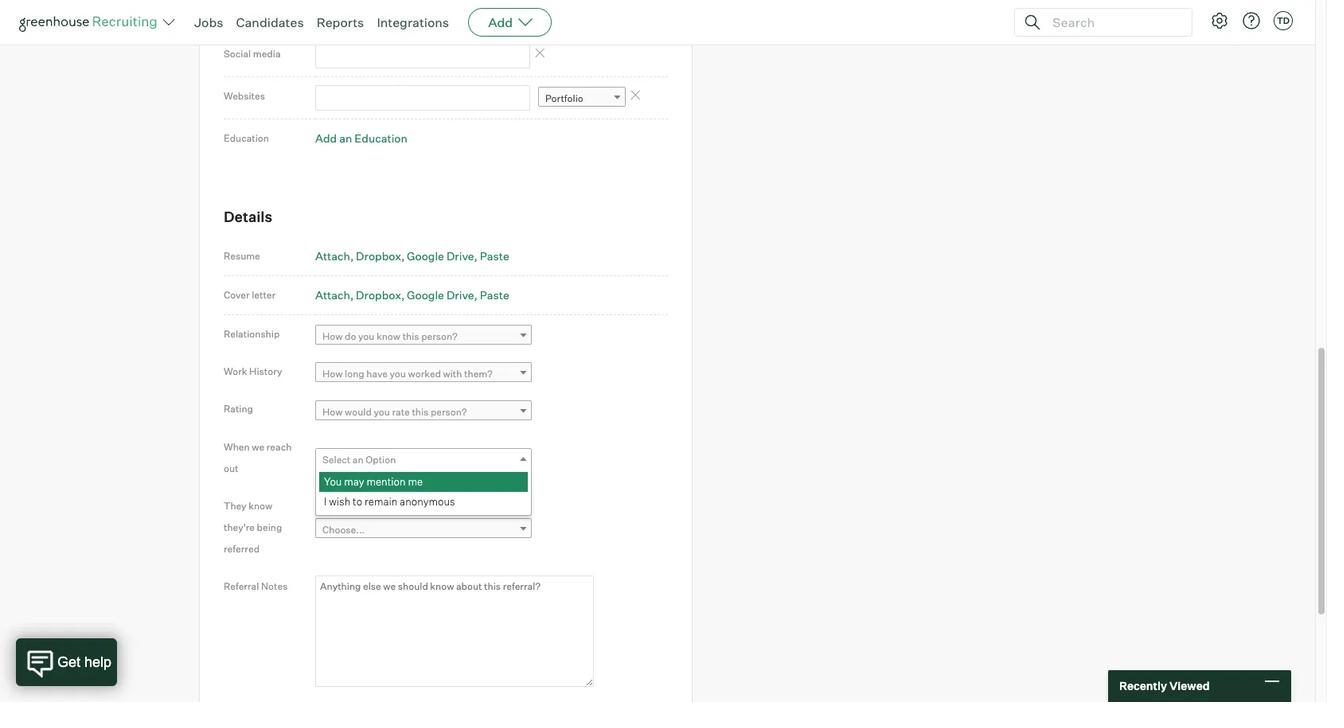 Task type: describe. For each thing, give the bounding box(es) containing it.
choose... link
[[315, 518, 532, 541]]

long
[[345, 368, 365, 380]]

referral notes
[[224, 580, 288, 592]]

reports link
[[317, 14, 364, 30]]

dropbox link for resume
[[356, 249, 405, 263]]

Search text field
[[1049, 11, 1178, 34]]

an for add
[[339, 132, 352, 145]]

how would you rate this person?
[[323, 406, 467, 418]]

details
[[224, 208, 273, 226]]

out
[[224, 462, 239, 474]]

add an education link
[[315, 132, 408, 145]]

google drive link for cover letter
[[407, 288, 478, 302]]

email
[[224, 5, 249, 17]]

social media
[[224, 47, 281, 59]]

referral
[[224, 580, 259, 592]]

work
[[224, 366, 247, 378]]

1 horizontal spatial education
[[355, 132, 408, 145]]

how would you rate this person? link
[[315, 400, 532, 423]]

personal link
[[538, 2, 626, 25]]

wish
[[329, 496, 351, 508]]

candidates
[[236, 14, 304, 30]]

drive for resume
[[447, 249, 474, 263]]

websites
[[224, 90, 265, 102]]

dropbox for cover letter
[[356, 288, 401, 302]]

remain
[[365, 496, 398, 508]]

media
[[253, 47, 281, 59]]

i
[[324, 496, 327, 508]]

mention
[[367, 476, 406, 488]]

td button
[[1275, 11, 1294, 30]]

you may mention me i wish to remain anonymous
[[324, 476, 455, 508]]

how do you know this person? link
[[315, 325, 532, 348]]

attach for resume
[[315, 249, 350, 263]]

portfolio
[[546, 93, 584, 104]]

do
[[345, 331, 356, 343]]

add for add
[[488, 14, 513, 30]]

would
[[345, 406, 372, 418]]

how long have you worked with them? link
[[315, 363, 532, 386]]

anonymous
[[400, 496, 455, 508]]

paste for cover letter
[[480, 288, 510, 302]]

worked
[[408, 368, 441, 380]]

add an education
[[315, 132, 408, 145]]

they're
[[224, 521, 255, 533]]

google for cover letter
[[407, 288, 444, 302]]

0 horizontal spatial education
[[224, 132, 269, 144]]

rating
[[224, 403, 253, 415]]

relationship
[[224, 328, 280, 340]]

dropbox link for cover letter
[[356, 288, 405, 302]]

choose...
[[323, 524, 365, 536]]

attach dropbox google drive paste for cover letter
[[315, 288, 510, 302]]

have
[[367, 368, 388, 380]]

cover
[[224, 289, 250, 301]]

jobs
[[194, 14, 223, 30]]

option
[[366, 454, 396, 466]]

this for rate
[[412, 406, 429, 418]]

add for add an education
[[315, 132, 337, 145]]

how for how would you rate this person?
[[323, 406, 343, 418]]

configure image
[[1211, 11, 1230, 30]]



Task type: vqa. For each thing, say whether or not it's contained in the screenshot.
personal
yes



Task type: locate. For each thing, give the bounding box(es) containing it.
0 vertical spatial dropbox
[[356, 249, 401, 263]]

cover letter
[[224, 289, 276, 301]]

you right have
[[390, 368, 406, 380]]

notes
[[261, 580, 288, 592]]

0 vertical spatial attach link
[[315, 249, 354, 263]]

0 vertical spatial this
[[403, 331, 419, 343]]

2 how from the top
[[323, 368, 343, 380]]

dropbox for resume
[[356, 249, 401, 263]]

2 paste link from the top
[[480, 288, 510, 302]]

0 vertical spatial know
[[377, 331, 401, 343]]

2 attach dropbox google drive paste from the top
[[315, 288, 510, 302]]

person? for how do you know this person?
[[421, 331, 458, 343]]

1 vertical spatial how
[[323, 368, 343, 380]]

person? for how would you rate this person?
[[431, 406, 467, 418]]

education
[[355, 132, 408, 145], [224, 132, 269, 144]]

how left long
[[323, 368, 343, 380]]

1 vertical spatial attach dropbox google drive paste
[[315, 288, 510, 302]]

select
[[323, 454, 351, 466]]

1 attach link from the top
[[315, 249, 354, 263]]

when we reach out
[[224, 441, 292, 474]]

this for know
[[403, 331, 419, 343]]

3 how from the top
[[323, 406, 343, 418]]

1 vertical spatial google drive link
[[407, 288, 478, 302]]

0 horizontal spatial add
[[315, 132, 337, 145]]

person? inside how would you rate this person? link
[[431, 406, 467, 418]]

None text field
[[315, 0, 531, 26], [315, 43, 531, 68], [315, 85, 531, 111], [315, 0, 531, 26], [315, 43, 531, 68], [315, 85, 531, 111]]

social
[[224, 47, 251, 59]]

1 vertical spatial you
[[390, 368, 406, 380]]

2 paste from the top
[[480, 288, 510, 302]]

how do you know this person?
[[323, 331, 458, 343]]

an
[[339, 132, 352, 145], [353, 454, 364, 466]]

0 vertical spatial person?
[[421, 331, 458, 343]]

this right rate
[[412, 406, 429, 418]]

drive
[[447, 249, 474, 263], [447, 288, 474, 302]]

add inside popup button
[[488, 14, 513, 30]]

1 vertical spatial an
[[353, 454, 364, 466]]

2 dropbox from the top
[[356, 288, 401, 302]]

know inside they know they're being referred
[[249, 500, 273, 512]]

1 vertical spatial drive
[[447, 288, 474, 302]]

this inside how would you rate this person? link
[[412, 406, 429, 418]]

0 vertical spatial drive
[[447, 249, 474, 263]]

2 attach from the top
[[315, 288, 350, 302]]

reports
[[317, 14, 364, 30]]

1 paste from the top
[[480, 249, 510, 263]]

1 dropbox from the top
[[356, 249, 401, 263]]

personal
[[546, 7, 585, 19]]

history
[[249, 366, 282, 378]]

attach link for resume
[[315, 249, 354, 263]]

1 attach dropbox google drive paste from the top
[[315, 249, 510, 263]]

1 vertical spatial paste
[[480, 288, 510, 302]]

candidates link
[[236, 14, 304, 30]]

me
[[408, 476, 423, 488]]

person? inside how do you know this person? link
[[421, 331, 458, 343]]

td
[[1278, 15, 1291, 26]]

1 vertical spatial this
[[412, 406, 429, 418]]

1 horizontal spatial add
[[488, 14, 513, 30]]

with
[[443, 368, 462, 380]]

Referral Notes text field
[[315, 576, 594, 687]]

paste link
[[480, 249, 510, 263], [480, 288, 510, 302]]

person? up with
[[421, 331, 458, 343]]

paste link for resume
[[480, 249, 510, 263]]

person? down with
[[431, 406, 467, 418]]

integrations link
[[377, 14, 449, 30]]

viewed
[[1170, 680, 1210, 693]]

attach link
[[315, 249, 354, 263], [315, 288, 354, 302]]

0 vertical spatial attach
[[315, 249, 350, 263]]

how long have you worked with them?
[[323, 368, 493, 380]]

0 vertical spatial add
[[488, 14, 513, 30]]

2 attach link from the top
[[315, 288, 354, 302]]

add
[[488, 14, 513, 30], [315, 132, 337, 145]]

how for how do you know this person?
[[323, 331, 343, 343]]

select an option link
[[315, 449, 532, 472]]

0 horizontal spatial know
[[249, 500, 273, 512]]

1 how from the top
[[323, 331, 343, 343]]

2 dropbox link from the top
[[356, 288, 405, 302]]

being
[[257, 521, 282, 533]]

1 paste link from the top
[[480, 249, 510, 263]]

attach
[[315, 249, 350, 263], [315, 288, 350, 302]]

recently
[[1120, 680, 1168, 693]]

integrations
[[377, 14, 449, 30]]

1 vertical spatial dropbox link
[[356, 288, 405, 302]]

1 vertical spatial attach
[[315, 288, 350, 302]]

1 google drive link from the top
[[407, 249, 478, 263]]

know right do
[[377, 331, 401, 343]]

this inside how do you know this person? link
[[403, 331, 419, 343]]

google
[[407, 249, 444, 263], [407, 288, 444, 302]]

know up being
[[249, 500, 273, 512]]

0 vertical spatial paste
[[480, 249, 510, 263]]

google drive link
[[407, 249, 478, 263], [407, 288, 478, 302]]

you
[[358, 331, 375, 343], [390, 368, 406, 380], [374, 406, 390, 418]]

2 google from the top
[[407, 288, 444, 302]]

1 horizontal spatial know
[[377, 331, 401, 343]]

may
[[344, 476, 365, 488]]

how for how long have you worked with them?
[[323, 368, 343, 380]]

they know they're being referred
[[224, 500, 282, 555]]

0 vertical spatial dropbox link
[[356, 249, 405, 263]]

reach
[[267, 441, 292, 453]]

portfolio link
[[538, 87, 626, 110]]

0 vertical spatial how
[[323, 331, 343, 343]]

when
[[224, 441, 250, 453]]

know
[[377, 331, 401, 343], [249, 500, 273, 512]]

work history
[[224, 366, 282, 378]]

we
[[252, 441, 265, 453]]

2 vertical spatial how
[[323, 406, 343, 418]]

greenhouse recruiting image
[[19, 13, 162, 32]]

to
[[353, 496, 363, 508]]

you for rate
[[374, 406, 390, 418]]

paste
[[480, 249, 510, 263], [480, 288, 510, 302]]

1 attach from the top
[[315, 249, 350, 263]]

0 vertical spatial paste link
[[480, 249, 510, 263]]

1 vertical spatial person?
[[431, 406, 467, 418]]

0 vertical spatial attach dropbox google drive paste
[[315, 249, 510, 263]]

0 vertical spatial google drive link
[[407, 249, 478, 263]]

this up how long have you worked with them? at the bottom left of the page
[[403, 331, 419, 343]]

attach dropbox google drive paste
[[315, 249, 510, 263], [315, 288, 510, 302]]

1 dropbox link from the top
[[356, 249, 405, 263]]

0 vertical spatial google
[[407, 249, 444, 263]]

resume
[[224, 250, 260, 262]]

add button
[[468, 8, 552, 37]]

paste for resume
[[480, 249, 510, 263]]

jobs link
[[194, 14, 223, 30]]

they
[[224, 500, 247, 512]]

this
[[403, 331, 419, 343], [412, 406, 429, 418]]

how left would
[[323, 406, 343, 418]]

select an option
[[323, 454, 396, 466]]

1 vertical spatial google
[[407, 288, 444, 302]]

2 vertical spatial you
[[374, 406, 390, 418]]

attach dropbox google drive paste for resume
[[315, 249, 510, 263]]

1 vertical spatial know
[[249, 500, 273, 512]]

referred
[[224, 543, 260, 555]]

1 vertical spatial paste link
[[480, 288, 510, 302]]

rate
[[392, 406, 410, 418]]

an for select
[[353, 454, 364, 466]]

recently viewed
[[1120, 680, 1210, 693]]

you right do
[[358, 331, 375, 343]]

1 vertical spatial dropbox
[[356, 288, 401, 302]]

you for know
[[358, 331, 375, 343]]

0 vertical spatial you
[[358, 331, 375, 343]]

person?
[[421, 331, 458, 343], [431, 406, 467, 418]]

letter
[[252, 289, 276, 301]]

you left rate
[[374, 406, 390, 418]]

2 drive from the top
[[447, 288, 474, 302]]

dropbox
[[356, 249, 401, 263], [356, 288, 401, 302]]

2 google drive link from the top
[[407, 288, 478, 302]]

google drive link for resume
[[407, 249, 478, 263]]

how
[[323, 331, 343, 343], [323, 368, 343, 380], [323, 406, 343, 418]]

1 vertical spatial add
[[315, 132, 337, 145]]

google for resume
[[407, 249, 444, 263]]

you
[[324, 476, 342, 488]]

td button
[[1271, 8, 1297, 33]]

paste link for cover letter
[[480, 288, 510, 302]]

1 vertical spatial attach link
[[315, 288, 354, 302]]

1 google from the top
[[407, 249, 444, 263]]

1 drive from the top
[[447, 249, 474, 263]]

attach for cover letter
[[315, 288, 350, 302]]

them?
[[464, 368, 493, 380]]

dropbox link
[[356, 249, 405, 263], [356, 288, 405, 302]]

0 vertical spatial an
[[339, 132, 352, 145]]

attach link for cover letter
[[315, 288, 354, 302]]

how left do
[[323, 331, 343, 343]]

drive for cover letter
[[447, 288, 474, 302]]



